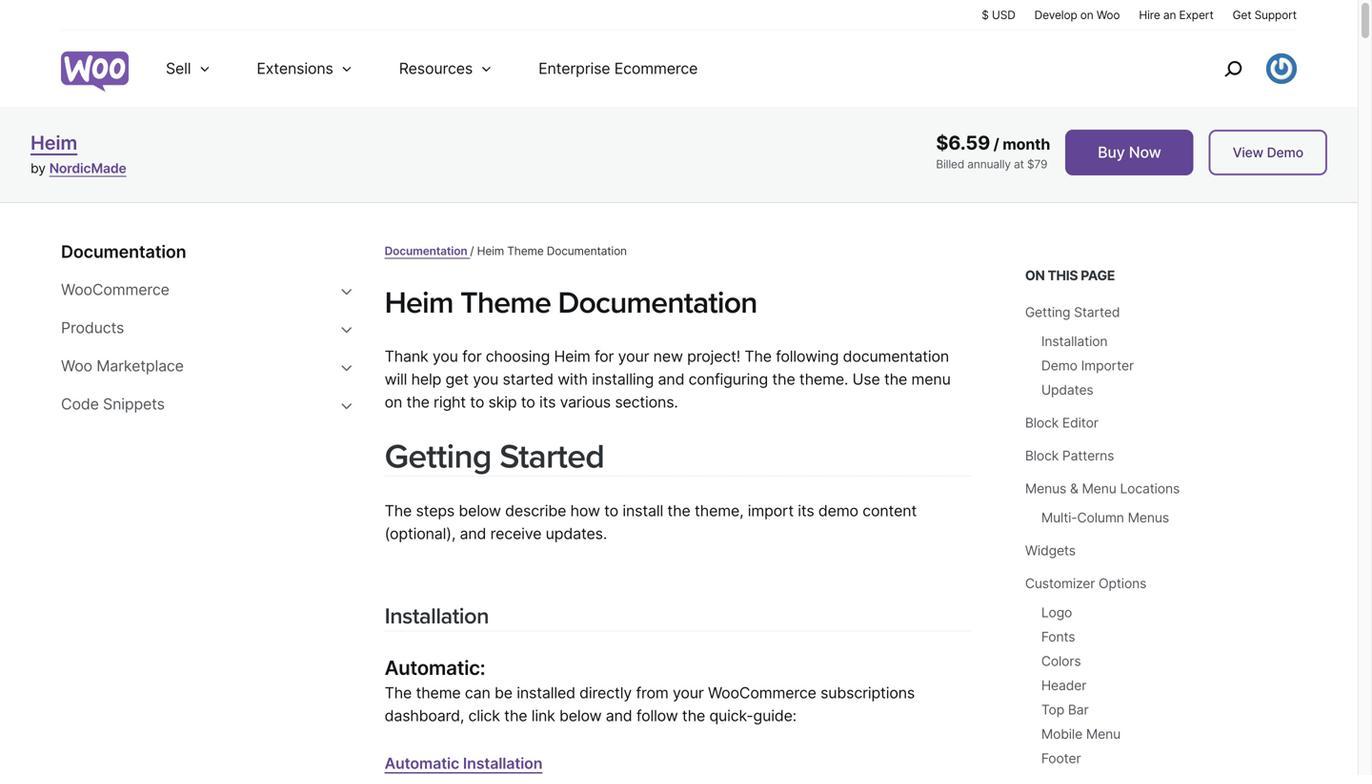 Task type: describe. For each thing, give the bounding box(es) containing it.
mobile
[[1042, 726, 1083, 742]]

your inside thank you for choosing heim for your new project! the following documentation will help get you started with installing and configuring the theme. use the menu on the right to skip to its various sections.
[[618, 347, 650, 366]]

will
[[385, 370, 407, 388]]

and inside 'automatic: the theme can be installed directly from your woocommerce subscriptions dashboard, click the link below and follow the quick-guide:'
[[606, 707, 633, 725]]

from
[[636, 684, 669, 702]]

getting started for top getting started "link"
[[1026, 304, 1121, 320]]

install
[[623, 501, 664, 520]]

/ for documentation
[[470, 244, 474, 258]]

get
[[446, 370, 469, 388]]

view
[[1233, 144, 1264, 161]]

1 vertical spatial getting
[[385, 437, 492, 477]]

sections.
[[615, 393, 678, 411]]

block editor
[[1026, 415, 1099, 431]]

its inside thank you for choosing heim for your new project! the following documentation will help get you started with installing and configuring the theme. use the menu on the right to skip to its various sections.
[[540, 393, 556, 411]]

$6.59
[[937, 131, 991, 154]]

at
[[1014, 157, 1025, 171]]

use
[[853, 370, 881, 388]]

heim inside thank you for choosing heim for your new project! the following documentation will help get you started with installing and configuring the theme. use the menu on the right to skip to its various sections.
[[554, 347, 591, 366]]

editor
[[1063, 415, 1099, 431]]

customizer options
[[1026, 575, 1147, 592]]

thank you for choosing heim for your new project! the following documentation will help get you started with installing and configuring the theme. use the menu on the right to skip to its various sections.
[[385, 347, 951, 411]]

content
[[863, 501, 917, 520]]

demo
[[819, 501, 859, 520]]

automatic:
[[385, 656, 486, 680]]

be
[[495, 684, 513, 702]]

develop
[[1035, 8, 1078, 22]]

automatic installation
[[385, 754, 543, 773]]

getting started for getting started "link" to the left
[[385, 437, 605, 477]]

installing
[[592, 370, 654, 388]]

header
[[1042, 677, 1087, 694]]

page
[[1081, 267, 1116, 284]]

0 horizontal spatial woo
[[61, 357, 92, 375]]

installation for installation
[[385, 603, 489, 630]]

header link
[[1042, 677, 1087, 694]]

steps
[[416, 501, 455, 520]]

woocommerce inside 'automatic: the theme can be installed directly from your woocommerce subscriptions dashboard, click the link below and follow the quick-guide:'
[[708, 684, 817, 702]]

with
[[558, 370, 588, 388]]

theme,
[[695, 501, 744, 520]]

products link
[[61, 317, 339, 338]]

theme.
[[800, 370, 849, 388]]

1 horizontal spatial you
[[473, 370, 499, 388]]

this
[[1048, 267, 1078, 284]]

woo marketplace
[[61, 357, 184, 375]]

develop on woo
[[1035, 8, 1121, 22]]

thank
[[385, 347, 429, 366]]

updates.
[[546, 524, 607, 543]]

block patterns
[[1026, 448, 1115, 464]]

multi-column menus
[[1042, 510, 1170, 526]]

can
[[465, 684, 491, 702]]

$
[[982, 8, 989, 22]]

resources button
[[376, 31, 516, 107]]

heim down documentation link on the top left
[[385, 285, 454, 321]]

buy now link
[[1066, 130, 1194, 175]]

0 vertical spatial installation link
[[1042, 333, 1108, 349]]

customizer options link
[[1026, 575, 1147, 592]]

updates
[[1042, 382, 1094, 398]]

widgets link
[[1026, 542, 1076, 559]]

0 vertical spatial woocommerce
[[61, 280, 169, 299]]

installation for installation demo importer updates
[[1042, 333, 1108, 349]]

documentation
[[843, 347, 950, 366]]

subscriptions
[[821, 684, 915, 702]]

top bar link
[[1042, 702, 1089, 718]]

1 for from the left
[[462, 347, 482, 366]]

buy
[[1098, 143, 1126, 162]]

options
[[1099, 575, 1147, 592]]

how
[[571, 501, 600, 520]]

menus & menu locations link
[[1026, 480, 1180, 497]]

view demo
[[1233, 144, 1304, 161]]

receive
[[491, 524, 542, 543]]

0 horizontal spatial menus
[[1026, 480, 1067, 497]]

bar
[[1069, 702, 1089, 718]]

logo fonts colors header top bar mobile menu footer
[[1042, 604, 1121, 766]]

nordicmade
[[49, 160, 126, 176]]

quick-
[[710, 707, 754, 725]]

menu
[[912, 370, 951, 388]]

hire
[[1140, 8, 1161, 22]]

0 vertical spatial menu
[[1082, 480, 1117, 497]]

logo
[[1042, 604, 1073, 621]]

footer
[[1042, 750, 1082, 766]]

0 vertical spatial getting started link
[[1026, 304, 1121, 320]]

multi-column menus link
[[1042, 510, 1170, 526]]

theme inside breadcrumb element
[[507, 244, 544, 258]]

get support link
[[1233, 7, 1297, 23]]

below inside 'automatic: the theme can be installed directly from your woocommerce subscriptions dashboard, click the link below and follow the quick-guide:'
[[560, 707, 602, 725]]

heim by nordicmade
[[31, 131, 126, 176]]

2 vertical spatial installation
[[463, 754, 543, 773]]

automatic
[[385, 754, 460, 773]]

the inside the steps below describe how to install the theme, import its demo content (optional), and receive updates.
[[385, 501, 412, 520]]

and inside thank you for choosing heim for your new project! the following documentation will help get you started with installing and configuring the theme. use the menu on the right to skip to its various sections.
[[658, 370, 685, 388]]

patterns
[[1063, 448, 1115, 464]]

the down documentation
[[885, 370, 908, 388]]

hire an expert link
[[1140, 7, 1214, 23]]

enterprise ecommerce link
[[516, 31, 721, 107]]

the down be
[[504, 707, 528, 725]]

billed
[[937, 157, 965, 171]]

an
[[1164, 8, 1177, 22]]

automatic installation link
[[385, 754, 543, 773]]

dashboard,
[[385, 707, 464, 725]]

extensions button
[[234, 31, 376, 107]]

the steps below describe how to install the theme, import its demo content (optional), and receive updates.
[[385, 501, 917, 543]]

sell
[[166, 59, 191, 78]]

the down help
[[407, 393, 430, 411]]

multi-
[[1042, 510, 1078, 526]]



Task type: vqa. For each thing, say whether or not it's contained in the screenshot.
checkbox
no



Task type: locate. For each thing, give the bounding box(es) containing it.
2 vertical spatial the
[[385, 684, 412, 702]]

1 vertical spatial theme
[[461, 285, 551, 321]]

demo inside installation demo importer updates
[[1042, 358, 1078, 374]]

your inside 'automatic: the theme can be installed directly from your woocommerce subscriptions dashboard, click the link below and follow the quick-guide:'
[[673, 684, 704, 702]]

0 horizontal spatial its
[[540, 393, 556, 411]]

below inside the steps below describe how to install the theme, import its demo content (optional), and receive updates.
[[459, 501, 501, 520]]

1 vertical spatial getting started
[[385, 437, 605, 477]]

0 vertical spatial and
[[658, 370, 685, 388]]

menus down locations
[[1128, 510, 1170, 526]]

installation down click in the bottom left of the page
[[463, 754, 543, 773]]

nordicmade link
[[49, 160, 126, 176]]

heim link
[[31, 131, 77, 154]]

demo for installation
[[1042, 358, 1078, 374]]

breadcrumb element
[[385, 241, 971, 261]]

the up 'dashboard,'
[[385, 684, 412, 702]]

1 horizontal spatial to
[[521, 393, 535, 411]]

started down the page
[[1075, 304, 1121, 320]]

click
[[469, 707, 500, 725]]

and down directly
[[606, 707, 633, 725]]

skip
[[489, 393, 517, 411]]

1 vertical spatial installation link
[[385, 603, 489, 630]]

started for getting started "link" to the left
[[500, 437, 605, 477]]

0 horizontal spatial woocommerce
[[61, 280, 169, 299]]

1 horizontal spatial and
[[606, 707, 633, 725]]

code snippets
[[61, 395, 165, 413]]

documentation link
[[385, 244, 470, 258]]

1 vertical spatial you
[[473, 370, 499, 388]]

the inside 'automatic: the theme can be installed directly from your woocommerce subscriptions dashboard, click the link below and follow the quick-guide:'
[[385, 684, 412, 702]]

1 horizontal spatial getting started link
[[1026, 304, 1121, 320]]

to
[[470, 393, 484, 411], [521, 393, 535, 411], [605, 501, 619, 520]]

getting started link
[[1026, 304, 1121, 320], [385, 437, 605, 477]]

automatic: the theme can be installed directly from your woocommerce subscriptions dashboard, click the link below and follow the quick-guide:
[[385, 656, 915, 725]]

1 vertical spatial on
[[385, 393, 402, 411]]

installation
[[1042, 333, 1108, 349], [385, 603, 489, 630], [463, 754, 543, 773]]

/ inside breadcrumb element
[[470, 244, 474, 258]]

installation link up automatic:
[[385, 603, 489, 630]]

heim inside breadcrumb element
[[477, 244, 504, 258]]

heim up by at the top left of the page
[[31, 131, 77, 154]]

new
[[654, 347, 683, 366]]

1 horizontal spatial on
[[1081, 8, 1094, 22]]

started for top getting started "link"
[[1075, 304, 1121, 320]]

demo importer link
[[1042, 358, 1135, 374]]

demo up updates
[[1042, 358, 1078, 374]]

to inside the steps below describe how to install the theme, import its demo content (optional), and receive updates.
[[605, 501, 619, 520]]

0 horizontal spatial installation link
[[385, 603, 489, 630]]

follow
[[637, 707, 678, 725]]

1 vertical spatial block
[[1026, 448, 1059, 464]]

woo
[[1097, 8, 1121, 22], [61, 357, 92, 375]]

0 vertical spatial menus
[[1026, 480, 1067, 497]]

and left receive
[[460, 524, 487, 543]]

1 horizontal spatial getting started
[[1026, 304, 1121, 320]]

help
[[411, 370, 442, 388]]

menus left &
[[1026, 480, 1067, 497]]

1 horizontal spatial demo
[[1268, 144, 1304, 161]]

fonts link
[[1042, 629, 1076, 645]]

0 vertical spatial theme
[[507, 244, 544, 258]]

woocommerce up guide:
[[708, 684, 817, 702]]

the right install
[[668, 501, 691, 520]]

menu down the bar
[[1087, 726, 1121, 742]]

importer
[[1082, 358, 1135, 374]]

getting started
[[1026, 304, 1121, 320], [385, 437, 605, 477]]

heim right documentation link on the top left
[[477, 244, 504, 258]]

heim up with
[[554, 347, 591, 366]]

0 horizontal spatial you
[[433, 347, 458, 366]]

the
[[745, 347, 772, 366], [385, 501, 412, 520], [385, 684, 412, 702]]

updates link
[[1042, 382, 1094, 398]]

0 vertical spatial you
[[433, 347, 458, 366]]

1 vertical spatial menus
[[1128, 510, 1170, 526]]

1 vertical spatial getting started link
[[385, 437, 605, 477]]

getting down on
[[1026, 304, 1071, 320]]

0 vertical spatial its
[[540, 393, 556, 411]]

colors
[[1042, 653, 1082, 669]]

started up describe
[[500, 437, 605, 477]]

open account menu image
[[1267, 53, 1297, 84]]

locations
[[1121, 480, 1180, 497]]

and down new
[[658, 370, 685, 388]]

expert
[[1180, 8, 1214, 22]]

&
[[1071, 480, 1079, 497]]

1 block from the top
[[1026, 415, 1059, 431]]

snippets
[[103, 395, 165, 413]]

menu right &
[[1082, 480, 1117, 497]]

started
[[1075, 304, 1121, 320], [500, 437, 605, 477]]

1 vertical spatial its
[[798, 501, 815, 520]]

heim
[[31, 131, 77, 154], [477, 244, 504, 258], [385, 285, 454, 321], [554, 347, 591, 366]]

0 vertical spatial started
[[1075, 304, 1121, 320]]

installation demo importer updates
[[1042, 333, 1135, 398]]

1 horizontal spatial getting
[[1026, 304, 1071, 320]]

the right follow
[[682, 707, 706, 725]]

0 horizontal spatial getting started
[[385, 437, 605, 477]]

1 vertical spatial your
[[673, 684, 704, 702]]

menu inside the logo fonts colors header top bar mobile menu footer
[[1087, 726, 1121, 742]]

1 horizontal spatial your
[[673, 684, 704, 702]]

1 vertical spatial /
[[470, 244, 474, 258]]

menus
[[1026, 480, 1067, 497], [1128, 510, 1170, 526]]

demo right view
[[1268, 144, 1304, 161]]

to down started
[[521, 393, 535, 411]]

marketplace
[[97, 357, 184, 375]]

for
[[462, 347, 482, 366], [595, 347, 614, 366]]

theme
[[507, 244, 544, 258], [461, 285, 551, 321]]

0 vertical spatial woo
[[1097, 8, 1121, 22]]

demo for view
[[1268, 144, 1304, 161]]

1 vertical spatial the
[[385, 501, 412, 520]]

0 horizontal spatial started
[[500, 437, 605, 477]]

and inside the steps below describe how to install the theme, import its demo content (optional), and receive updates.
[[460, 524, 487, 543]]

installation up demo importer link
[[1042, 333, 1108, 349]]

/ inside $6.59 / month billed annually at $79
[[994, 135, 1000, 153]]

sell button
[[143, 31, 234, 107]]

1 vertical spatial installation
[[385, 603, 489, 630]]

search image
[[1218, 53, 1249, 84]]

theme down documentation / heim theme documentation
[[461, 285, 551, 321]]

0 horizontal spatial below
[[459, 501, 501, 520]]

0 horizontal spatial getting
[[385, 437, 492, 477]]

resources
[[399, 59, 473, 78]]

0 vertical spatial below
[[459, 501, 501, 520]]

for up get
[[462, 347, 482, 366]]

project!
[[687, 347, 741, 366]]

on right develop
[[1081, 8, 1094, 22]]

0 horizontal spatial getting started link
[[385, 437, 605, 477]]

and
[[658, 370, 685, 388], [460, 524, 487, 543], [606, 707, 633, 725]]

1 horizontal spatial below
[[560, 707, 602, 725]]

its inside the steps below describe how to install the theme, import its demo content (optional), and receive updates.
[[798, 501, 815, 520]]

the inside the steps below describe how to install the theme, import its demo content (optional), and receive updates.
[[668, 501, 691, 520]]

/ for $6.59
[[994, 135, 1000, 153]]

block left editor
[[1026, 415, 1059, 431]]

0 vertical spatial demo
[[1268, 144, 1304, 161]]

installed
[[517, 684, 576, 702]]

1 horizontal spatial woocommerce
[[708, 684, 817, 702]]

1 vertical spatial and
[[460, 524, 487, 543]]

2 horizontal spatial and
[[658, 370, 685, 388]]

logo link
[[1042, 604, 1073, 621]]

woocommerce
[[61, 280, 169, 299], [708, 684, 817, 702]]

on this page
[[1026, 267, 1116, 284]]

block for block editor
[[1026, 415, 1059, 431]]

on inside thank you for choosing heim for your new project! the following documentation will help get you started with installing and configuring the theme. use the menu on the right to skip to its various sections.
[[385, 393, 402, 411]]

1 vertical spatial menu
[[1087, 726, 1121, 742]]

1 vertical spatial below
[[560, 707, 602, 725]]

getting started down on this page
[[1026, 304, 1121, 320]]

get
[[1233, 8, 1252, 22]]

getting up the steps
[[385, 437, 492, 477]]

1 horizontal spatial its
[[798, 501, 815, 520]]

various
[[560, 393, 611, 411]]

block patterns link
[[1026, 448, 1115, 464]]

the up configuring
[[745, 347, 772, 366]]

0 horizontal spatial for
[[462, 347, 482, 366]]

1 vertical spatial woo
[[61, 357, 92, 375]]

your up installing
[[618, 347, 650, 366]]

block down the block editor "link"
[[1026, 448, 1059, 464]]

1 vertical spatial woocommerce
[[708, 684, 817, 702]]

1 horizontal spatial /
[[994, 135, 1000, 153]]

0 horizontal spatial /
[[470, 244, 474, 258]]

below
[[459, 501, 501, 520], [560, 707, 602, 725]]

footer link
[[1042, 750, 1082, 766]]

widgets
[[1026, 542, 1076, 559]]

on down will
[[385, 393, 402, 411]]

woocommerce link
[[61, 279, 339, 300]]

theme up the heim theme documentation
[[507, 244, 544, 258]]

customizer
[[1026, 575, 1096, 592]]

installation up automatic:
[[385, 603, 489, 630]]

2 vertical spatial and
[[606, 707, 633, 725]]

0 vertical spatial on
[[1081, 8, 1094, 22]]

theme
[[416, 684, 461, 702]]

(optional),
[[385, 524, 456, 543]]

installation link
[[1042, 333, 1108, 349], [385, 603, 489, 630]]

woo up code
[[61, 357, 92, 375]]

1 horizontal spatial for
[[595, 347, 614, 366]]

0 horizontal spatial your
[[618, 347, 650, 366]]

0 horizontal spatial demo
[[1042, 358, 1078, 374]]

woocommerce up products
[[61, 280, 169, 299]]

1 vertical spatial started
[[500, 437, 605, 477]]

block editor link
[[1026, 415, 1099, 431]]

below up receive
[[459, 501, 501, 520]]

below down directly
[[560, 707, 602, 725]]

0 vertical spatial the
[[745, 347, 772, 366]]

to right how
[[605, 501, 619, 520]]

0 horizontal spatial on
[[385, 393, 402, 411]]

0 vertical spatial /
[[994, 135, 1000, 153]]

import
[[748, 501, 794, 520]]

heim inside "heim by nordicmade"
[[31, 131, 77, 154]]

its down started
[[540, 393, 556, 411]]

to left skip
[[470, 393, 484, 411]]

enterprise
[[539, 59, 611, 78]]

getting started link down on this page
[[1026, 304, 1121, 320]]

develop on woo link
[[1035, 7, 1121, 23]]

0 vertical spatial installation
[[1042, 333, 1108, 349]]

block for block patterns
[[1026, 448, 1059, 464]]

$ usd
[[982, 8, 1016, 22]]

documentation / heim theme documentation
[[385, 244, 627, 258]]

fonts
[[1042, 629, 1076, 645]]

0 vertical spatial your
[[618, 347, 650, 366]]

its left "demo"
[[798, 501, 815, 520]]

right
[[434, 393, 466, 411]]

heim theme documentation
[[385, 285, 758, 321]]

getting started link down skip
[[385, 437, 605, 477]]

2 for from the left
[[595, 347, 614, 366]]

1 horizontal spatial started
[[1075, 304, 1121, 320]]

1 horizontal spatial installation link
[[1042, 333, 1108, 349]]

0 horizontal spatial to
[[470, 393, 484, 411]]

the
[[773, 370, 796, 388], [885, 370, 908, 388], [407, 393, 430, 411], [668, 501, 691, 520], [504, 707, 528, 725], [682, 707, 706, 725]]

installation inside installation demo importer updates
[[1042, 333, 1108, 349]]

the down the following on the top of page
[[773, 370, 796, 388]]

installation link up demo importer link
[[1042, 333, 1108, 349]]

code
[[61, 395, 99, 413]]

0 horizontal spatial and
[[460, 524, 487, 543]]

products
[[61, 318, 124, 337]]

/
[[994, 135, 1000, 153], [470, 244, 474, 258]]

the inside thank you for choosing heim for your new project! the following documentation will help get you started with installing and configuring the theme. use the menu on the right to skip to its various sections.
[[745, 347, 772, 366]]

your right from
[[673, 684, 704, 702]]

1 vertical spatial demo
[[1042, 358, 1078, 374]]

you up get
[[433, 347, 458, 366]]

service navigation menu element
[[1184, 38, 1297, 100]]

you
[[433, 347, 458, 366], [473, 370, 499, 388]]

hire an expert
[[1140, 8, 1214, 22]]

for up installing
[[595, 347, 614, 366]]

getting started down skip
[[385, 437, 605, 477]]

month
[[1003, 135, 1051, 153]]

0 vertical spatial getting started
[[1026, 304, 1121, 320]]

2 block from the top
[[1026, 448, 1059, 464]]

2 horizontal spatial to
[[605, 501, 619, 520]]

you up skip
[[473, 370, 499, 388]]

1 horizontal spatial menus
[[1128, 510, 1170, 526]]

1 horizontal spatial woo
[[1097, 8, 1121, 22]]

0 vertical spatial block
[[1026, 415, 1059, 431]]

the up (optional),
[[385, 501, 412, 520]]

demo inside 'view demo' link
[[1268, 144, 1304, 161]]

guide:
[[754, 707, 797, 725]]

menu
[[1082, 480, 1117, 497], [1087, 726, 1121, 742]]

$ usd button
[[982, 7, 1016, 23]]

mobile menu link
[[1042, 726, 1121, 742]]

woo left "hire"
[[1097, 8, 1121, 22]]

0 vertical spatial getting
[[1026, 304, 1071, 320]]



